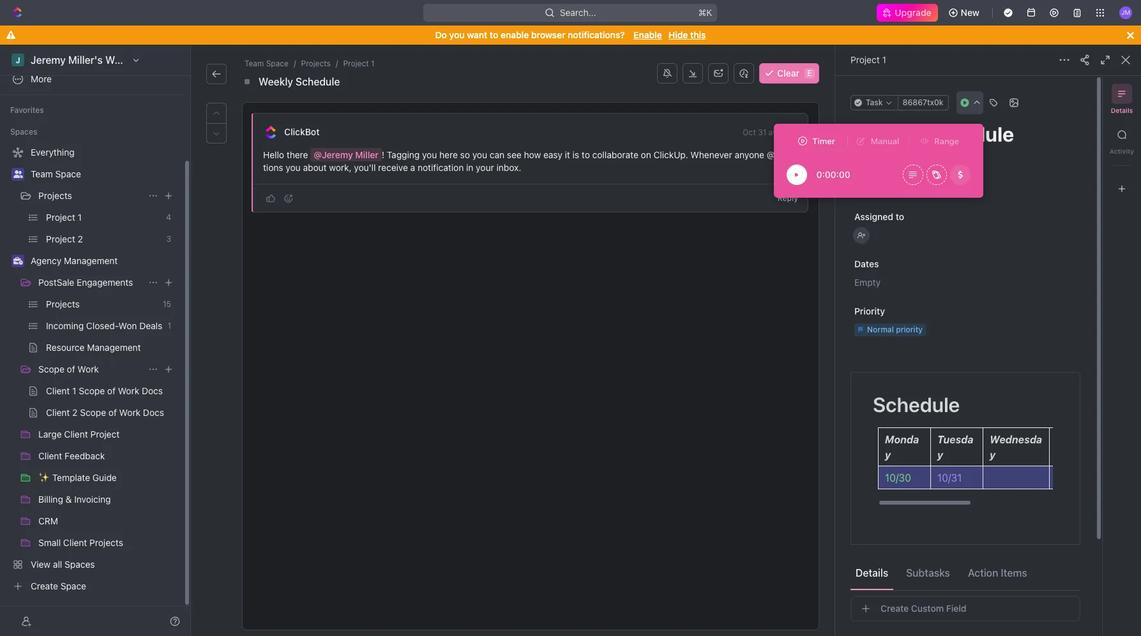 Task type: locate. For each thing, give the bounding box(es) containing it.
0 horizontal spatial y
[[885, 450, 891, 461]]

1 y from the left
[[885, 450, 891, 461]]

1 horizontal spatial team
[[245, 59, 264, 68]]

user group image
[[13, 170, 23, 178]]

1
[[882, 54, 886, 65], [371, 59, 375, 68]]

team for team space / projects / project 1
[[245, 59, 264, 68]]

tree containing team space
[[5, 142, 179, 597]]

y down monda
[[885, 450, 891, 461]]

you'll
[[354, 162, 376, 173]]

dates
[[854, 259, 879, 269]]

work,
[[329, 162, 352, 173]]

0 vertical spatial details
[[1111, 107, 1133, 114]]

projects
[[301, 59, 331, 68], [38, 190, 72, 201]]

browser
[[531, 29, 565, 40]]

projects up weekly schedule link
[[301, 59, 331, 68]]

projects inside sidebar navigation
[[38, 190, 72, 201]]

y down tuesda
[[937, 450, 943, 461]]

assigned to
[[854, 211, 904, 222]]

upgrade link
[[877, 4, 938, 22]]

to right want
[[490, 29, 498, 40]]

team inside sidebar navigation
[[31, 169, 53, 179]]

status
[[854, 164, 882, 175]]

86867tx0k
[[903, 98, 944, 107]]

priority
[[854, 306, 885, 317]]

monda
[[885, 434, 919, 446]]

1 horizontal spatial space
[[266, 59, 289, 68]]

space right "user group" icon
[[55, 169, 81, 179]]

how
[[524, 149, 541, 160]]

y down the wednesda
[[990, 450, 996, 461]]

tuesda
[[937, 434, 974, 446]]

schedule up monda
[[873, 393, 960, 417]]

2 horizontal spatial y
[[990, 450, 996, 461]]

details up "activity"
[[1111, 107, 1133, 114]]

manual
[[871, 136, 899, 146]]

of
[[67, 364, 75, 375]]

to inside ! tagging you here so you can see how easy it is to collaborate on clickup. whenever anyone @men tions you about work, you'll receive a notification in your inbox.
[[582, 149, 590, 160]]

on
[[641, 149, 651, 160]]

team right "user group" icon
[[31, 169, 53, 179]]

2 vertical spatial to
[[896, 211, 904, 222]]

1 horizontal spatial schedule
[[873, 393, 960, 417]]

projects down the team space at top
[[38, 190, 72, 201]]

0 horizontal spatial to
[[490, 29, 498, 40]]

1 horizontal spatial to
[[582, 149, 590, 160]]

action items button
[[963, 562, 1032, 585]]

you down there
[[286, 162, 301, 173]]

project 1
[[851, 54, 886, 65]]

there
[[287, 149, 308, 160]]

details up create
[[856, 567, 888, 579]]

1 vertical spatial details
[[856, 567, 888, 579]]

0 horizontal spatial team
[[31, 169, 53, 179]]

details button
[[851, 562, 893, 585]]

weekly schedule link
[[256, 74, 342, 89]]

do you want to enable browser notifications? enable hide this
[[435, 29, 706, 40]]

projects link
[[299, 57, 333, 70], [38, 186, 143, 206]]

schedule
[[296, 76, 340, 87], [873, 393, 960, 417]]

monda y
[[885, 434, 919, 461]]

1 vertical spatial team
[[31, 169, 53, 179]]

1 horizontal spatial y
[[937, 450, 943, 461]]

0 horizontal spatial team space link
[[31, 164, 176, 185]]

y for wednesda y
[[990, 450, 996, 461]]

y inside tuesda y
[[937, 450, 943, 461]]

2 horizontal spatial to
[[896, 211, 904, 222]]

3 y from the left
[[990, 450, 996, 461]]

y for monda y
[[885, 450, 891, 461]]

0 vertical spatial space
[[266, 59, 289, 68]]

at
[[769, 128, 776, 137]]

1 horizontal spatial /
[[336, 59, 338, 68]]

space
[[266, 59, 289, 68], [55, 169, 81, 179]]

project 1 link up weekly schedule link
[[341, 57, 377, 70]]

y inside monda y
[[885, 450, 891, 461]]

schedule down team space / projects / project 1
[[296, 76, 340, 87]]

to right assigned
[[896, 211, 904, 222]]

whenever
[[691, 149, 732, 160]]

space up weekly
[[266, 59, 289, 68]]

new button
[[943, 3, 987, 23]]

0 vertical spatial team space link
[[242, 57, 291, 70]]

1 vertical spatial to
[[582, 149, 590, 160]]

0 horizontal spatial /
[[294, 59, 296, 68]]

hello there
[[263, 149, 311, 160]]

space inside sidebar navigation
[[55, 169, 81, 179]]

0 horizontal spatial projects
[[38, 190, 72, 201]]

0 vertical spatial projects
[[301, 59, 331, 68]]

task sidebar navigation tab list
[[1108, 84, 1136, 199]]

projects link down the team space at top
[[38, 186, 143, 206]]

hello
[[263, 149, 284, 160]]

1 vertical spatial schedule
[[873, 393, 960, 417]]

1 vertical spatial space
[[55, 169, 81, 179]]

scope
[[38, 364, 64, 375]]

1 horizontal spatial projects
[[301, 59, 331, 68]]

in
[[466, 162, 473, 173]]

favorites
[[10, 105, 44, 115]]

2 y from the left
[[937, 450, 943, 461]]

1 horizontal spatial project
[[851, 54, 880, 65]]

1 horizontal spatial projects link
[[299, 57, 333, 70]]

do
[[435, 29, 447, 40]]

!
[[382, 149, 384, 160]]

31
[[758, 128, 766, 137]]

to right the is
[[582, 149, 590, 160]]

0 horizontal spatial projects link
[[38, 186, 143, 206]]

1 vertical spatial team space link
[[31, 164, 176, 185]]

1 horizontal spatial details
[[1111, 107, 1133, 114]]

wednesda y
[[990, 434, 1042, 461]]

a
[[410, 162, 415, 173]]

you up notification
[[422, 149, 437, 160]]

projects link up weekly schedule link
[[299, 57, 333, 70]]

0 horizontal spatial space
[[55, 169, 81, 179]]

action items
[[968, 567, 1027, 579]]

collaborate
[[592, 149, 638, 160]]

tree
[[5, 142, 179, 597]]

you up 'your'
[[472, 149, 487, 160]]

/
[[294, 59, 296, 68], [336, 59, 338, 68]]

y
[[885, 450, 891, 461], [937, 450, 943, 461], [990, 450, 996, 461]]

0 vertical spatial schedule
[[296, 76, 340, 87]]

this
[[690, 29, 706, 40]]

team up weekly
[[245, 59, 264, 68]]

so
[[460, 149, 470, 160]]

y inside wednesda y
[[990, 450, 996, 461]]

1 horizontal spatial team space link
[[242, 57, 291, 70]]

0 vertical spatial team
[[245, 59, 264, 68]]

enable
[[634, 29, 662, 40]]

project
[[851, 54, 880, 65], [343, 59, 369, 68]]

you
[[449, 29, 465, 40], [422, 149, 437, 160], [472, 149, 487, 160], [286, 162, 301, 173]]

0 horizontal spatial 1
[[371, 59, 375, 68]]

1 vertical spatial projects
[[38, 190, 72, 201]]

project 1 link down upgrade link
[[851, 54, 886, 65]]

Edit task name text field
[[851, 122, 1080, 146]]

0 vertical spatial projects link
[[299, 57, 333, 70]]

0:00:00
[[816, 169, 850, 180]]

weekly schedule
[[259, 76, 340, 87]]

work
[[78, 364, 99, 375]]

0 vertical spatial to
[[490, 29, 498, 40]]

0 horizontal spatial details
[[856, 567, 888, 579]]

0 horizontal spatial project
[[343, 59, 369, 68]]

range
[[934, 136, 959, 146]]



Task type: describe. For each thing, give the bounding box(es) containing it.
notification
[[418, 162, 464, 173]]

86867tx0k button
[[898, 95, 949, 110]]

about
[[303, 162, 327, 173]]

upgrade
[[895, 7, 931, 18]]

subtasks
[[906, 567, 950, 579]]

clear
[[777, 68, 799, 79]]

10/30
[[885, 473, 911, 484]]

tions
[[263, 149, 797, 173]]

! tagging you here so you can see how easy it is to collaborate on clickup. whenever anyone @men tions you about work, you'll receive a notification in your inbox.
[[263, 149, 797, 173]]

hide
[[668, 29, 688, 40]]

is
[[573, 149, 579, 160]]

oct
[[743, 128, 756, 137]]

clickbot button
[[284, 126, 320, 138]]

e
[[807, 68, 812, 78]]

tree inside sidebar navigation
[[5, 142, 179, 597]]

reply
[[778, 193, 798, 203]]

1 horizontal spatial project 1 link
[[851, 54, 886, 65]]

scope of work link
[[38, 360, 143, 380]]

receive
[[378, 162, 408, 173]]

timer
[[812, 136, 835, 146]]

y for tuesda y
[[937, 450, 943, 461]]

wednesda
[[990, 434, 1042, 446]]

scope of work
[[38, 364, 99, 375]]

tagging
[[387, 149, 420, 160]]

clickbot
[[284, 126, 320, 137]]

create
[[881, 603, 909, 614]]

items
[[1001, 567, 1027, 579]]

it
[[565, 149, 570, 160]]

postsale
[[38, 277, 74, 288]]

notifications?
[[568, 29, 625, 40]]

space for team space / projects / project 1
[[266, 59, 289, 68]]

details inside task sidebar navigation tab list
[[1111, 107, 1133, 114]]

reply button
[[772, 191, 803, 206]]

0 horizontal spatial schedule
[[296, 76, 340, 87]]

postsale engagements
[[38, 277, 133, 288]]

create custom field
[[881, 603, 967, 614]]

⌘k
[[699, 7, 712, 18]]

@men
[[767, 149, 797, 160]]

activity
[[1110, 148, 1134, 155]]

details inside details button
[[856, 567, 888, 579]]

agency management link
[[31, 251, 176, 271]]

sidebar navigation
[[0, 45, 191, 637]]

1 / from the left
[[294, 59, 296, 68]]

can
[[490, 149, 505, 160]]

assigned
[[854, 211, 893, 222]]

engagements
[[77, 277, 133, 288]]

here
[[439, 149, 458, 160]]

inbox.
[[496, 162, 521, 173]]

tuesda y
[[937, 434, 974, 461]]

enable
[[501, 29, 529, 40]]

want
[[467, 29, 487, 40]]

easy
[[543, 149, 562, 160]]

create custom field button
[[851, 596, 1080, 622]]

action
[[968, 567, 998, 579]]

2 / from the left
[[336, 59, 338, 68]]

team for team space
[[31, 169, 53, 179]]

custom
[[911, 603, 944, 614]]

anyone
[[735, 149, 764, 160]]

0 horizontal spatial project 1 link
[[341, 57, 377, 70]]

team space
[[31, 169, 81, 179]]

agency management
[[31, 255, 118, 266]]

see
[[507, 149, 522, 160]]

1 horizontal spatial 1
[[882, 54, 886, 65]]

weekly
[[259, 76, 293, 87]]

10/31
[[937, 473, 962, 484]]

postsale engagements link
[[38, 273, 143, 293]]

spaces
[[10, 127, 37, 137]]

agency
[[31, 255, 61, 266]]

field
[[946, 603, 967, 614]]

you right 'do'
[[449, 29, 465, 40]]

search...
[[560, 7, 596, 18]]

management
[[64, 255, 118, 266]]

oct 31 at 10:54
[[743, 128, 798, 137]]

space for team space
[[55, 169, 81, 179]]

1 vertical spatial projects link
[[38, 186, 143, 206]]

clickup.
[[654, 149, 688, 160]]

subtasks button
[[901, 562, 955, 585]]

new
[[961, 7, 980, 18]]

team space / projects / project 1
[[245, 59, 375, 68]]

business time image
[[13, 257, 23, 265]]

favorites button
[[5, 103, 49, 118]]



Task type: vqa. For each thing, say whether or not it's contained in the screenshot.
second Task 3 from the bottom of the page
no



